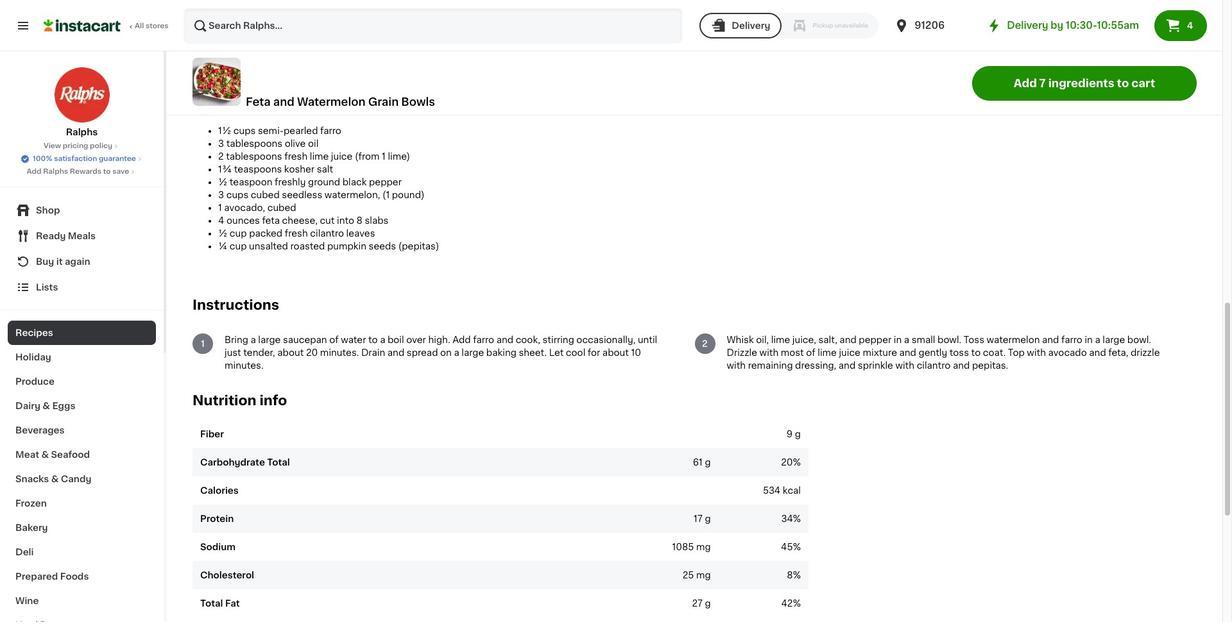 Task type: describe. For each thing, give the bounding box(es) containing it.
17
[[694, 515, 703, 524]]

just
[[225, 349, 241, 357]]

1 horizontal spatial lime
[[772, 336, 790, 345]]

ingredients
[[1049, 78, 1115, 88]]

34 %
[[782, 515, 801, 524]]

carbohydrate total
[[200, 458, 290, 467]]

4 inside button
[[1188, 21, 1194, 30]]

meat & seafood
[[15, 451, 90, 460]]

and left sprinkle
[[839, 361, 856, 370]]

prepared foods link
[[8, 565, 156, 589]]

most
[[781, 349, 804, 357]]

100% satisfaction guarantee button
[[20, 152, 144, 164]]

% for 20
[[793, 458, 801, 467]]

of inside "whisk oil, lime juice, salt, and pepper in a small bowl. toss watermelon and farro in a large bowl. drizzle with most of lime juice mixture and gently toss to coat. top with avocado and feta, drizzle with remaining dressing, and sprinkle with cilantro and pepitas."
[[807, 349, 816, 357]]

% for 45
[[793, 543, 801, 552]]

add for add ralphs rewards to save
[[27, 168, 41, 175]]

grain
[[368, 97, 399, 107]]

stirring
[[543, 336, 574, 345]]

8 inside 1½ cups semi-pearled farro 3 tablespoons olive oil 2 tablespoons fresh lime juice (from 1 lime) 1¾ teaspoons kosher salt ½ teaspoon freshly ground black pepper 3 cups cubed seedless watermelon, (1 pound) 1 avocado, cubed 4 ounces feta cheese, cut into 8 slabs ½ cup packed fresh cilantro leaves ¼ cup unsalted roasted pumpkin seeds (pepitas)
[[357, 216, 363, 225]]

1 vertical spatial cups
[[226, 191, 249, 200]]

feta
[[262, 216, 280, 225]]

roasted
[[291, 242, 325, 251]]

teaspoon
[[230, 178, 273, 187]]

produce link
[[8, 370, 156, 394]]

seeds
[[369, 242, 396, 251]]

10:55am
[[1098, 21, 1140, 30]]

2 fresh from the top
[[285, 229, 308, 238]]

1 vertical spatial cubed
[[268, 203, 296, 212]]

for
[[588, 349, 600, 357]]

1 3 from the top
[[218, 139, 224, 148]]

beverages link
[[8, 419, 156, 443]]

juice inside 1½ cups semi-pearled farro 3 tablespoons olive oil 2 tablespoons fresh lime juice (from 1 lime) 1¾ teaspoons kosher salt ½ teaspoon freshly ground black pepper 3 cups cubed seedless watermelon, (1 pound) 1 avocado, cubed 4 ounces feta cheese, cut into 8 slabs ½ cup packed fresh cilantro leaves ¼ cup unsalted roasted pumpkin seeds (pepitas)
[[331, 152, 353, 161]]

instacart logo image
[[44, 18, 121, 33]]

45 %
[[781, 543, 801, 552]]

91206 button
[[894, 8, 971, 44]]

salt
[[317, 165, 333, 174]]

9
[[787, 430, 793, 439]]

delivery for delivery by 10:30-10:55am
[[1007, 21, 1049, 30]]

27 g
[[692, 599, 711, 608]]

gently
[[919, 349, 948, 357]]

2 horizontal spatial lime
[[818, 349, 837, 357]]

and down toss
[[953, 361, 970, 370]]

with down mixture
[[896, 361, 915, 370]]

1 ½ from the top
[[218, 178, 227, 187]]

and down boil
[[388, 349, 405, 357]]

1 about from the left
[[278, 349, 304, 357]]

lists link
[[8, 275, 156, 300]]

alternatives for morton kosher salt, coarse
[[342, 38, 385, 45]]

add 7 ingredients to cart button
[[973, 66, 1197, 100]]

delivery for delivery
[[732, 21, 771, 30]]

farro inside "whisk oil, lime juice, salt, and pepper in a small bowl. toss watermelon and farro in a large bowl. drizzle with most of lime juice mixture and gently toss to coat. top with avocado and feta, drizzle with remaining dressing, and sprinkle with cilantro and pepitas."
[[1062, 336, 1083, 345]]

mixture
[[863, 349, 897, 357]]

feta and watermelon grain bowls
[[246, 97, 435, 107]]

coarse
[[320, 11, 353, 20]]

(pepitas)
[[399, 242, 439, 251]]

cart
[[1132, 78, 1156, 88]]

olive
[[285, 139, 306, 148]]

ralphs inside 'link'
[[43, 168, 68, 175]]

0 horizontal spatial show alternatives
[[193, 13, 257, 20]]

feta,
[[1109, 349, 1129, 357]]

stores
[[146, 22, 169, 30]]

drizzle
[[1131, 349, 1160, 357]]

1 vertical spatial minutes.
[[225, 361, 264, 370]]

instructions
[[193, 298, 279, 312]]

100% satisfaction guarantee
[[33, 155, 136, 162]]

produce
[[15, 377, 55, 386]]

7
[[1040, 78, 1046, 88]]

4 inside 1½ cups semi-pearled farro 3 tablespoons olive oil 2 tablespoons fresh lime juice (from 1 lime) 1¾ teaspoons kosher salt ½ teaspoon freshly ground black pepper 3 cups cubed seedless watermelon, (1 pound) 1 avocado, cubed 4 ounces feta cheese, cut into 8 slabs ½ cup packed fresh cilantro leaves ¼ cup unsalted roasted pumpkin seeds (pepitas)
[[218, 216, 224, 225]]

1 tablespoons from the top
[[226, 139, 283, 148]]

recipes
[[15, 329, 53, 338]]

kosher
[[284, 165, 315, 174]]

g for 17 g
[[705, 515, 711, 524]]

and down list at the left top
[[273, 97, 295, 107]]

2 about from the left
[[603, 349, 629, 357]]

0 horizontal spatial large
[[258, 336, 281, 345]]

Search field
[[185, 9, 682, 42]]

high.
[[428, 336, 450, 345]]

g for 61 g
[[705, 458, 711, 467]]

show alternatives for morton kosher salt, coarse
[[320, 38, 385, 45]]

again
[[65, 257, 90, 266]]

leaves
[[346, 229, 375, 238]]

all
[[135, 22, 144, 30]]

cilantro inside "whisk oil, lime juice, salt, and pepper in a small bowl. toss watermelon and farro in a large bowl. drizzle with most of lime juice mixture and gently toss to coat. top with avocado and feta, drizzle with remaining dressing, and sprinkle with cilantro and pepitas."
[[917, 361, 951, 370]]

all stores
[[135, 22, 169, 30]]

% for 42
[[793, 599, 801, 608]]

to inside bring a large saucepan of water to a boil over high. add farro and cook, stirring occasionally, until just tender, about 20 minutes. drain and spread on a large baking sheet. let cool for about 10 minutes.
[[369, 336, 378, 345]]

sheet.
[[519, 349, 547, 357]]

frozen
[[15, 499, 47, 508]]

42 %
[[782, 599, 801, 608]]

show for mccormick® black pepper grinder
[[448, 38, 468, 45]]

beverages
[[15, 426, 65, 435]]

info
[[260, 394, 287, 408]]

100%
[[33, 155, 52, 162]]

0 horizontal spatial show
[[193, 13, 213, 20]]

9 g
[[787, 430, 801, 439]]

with up remaining on the bottom of page
[[760, 349, 779, 357]]

and up the avocado
[[1043, 336, 1060, 345]]

candy
[[61, 475, 91, 484]]

save
[[112, 168, 129, 175]]

cheese,
[[282, 216, 318, 225]]

dressing,
[[796, 361, 837, 370]]

buy it again
[[36, 257, 90, 266]]

slabs
[[365, 216, 389, 225]]

frozen link
[[8, 492, 156, 516]]

shop link
[[8, 198, 156, 223]]

lime inside 1½ cups semi-pearled farro 3 tablespoons olive oil 2 tablespoons fresh lime juice (from 1 lime) 1¾ teaspoons kosher salt ½ teaspoon freshly ground black pepper 3 cups cubed seedless watermelon, (1 pound) 1 avocado, cubed 4 ounces feta cheese, cut into 8 slabs ½ cup packed fresh cilantro leaves ¼ cup unsalted roasted pumpkin seeds (pepitas)
[[310, 152, 329, 161]]

add ralphs rewards to save
[[27, 168, 129, 175]]

baking
[[487, 349, 517, 357]]

pepper inside 1½ cups semi-pearled farro 3 tablespoons olive oil 2 tablespoons fresh lime juice (from 1 lime) 1¾ teaspoons kosher salt ½ teaspoon freshly ground black pepper 3 cups cubed seedless watermelon, (1 pound) 1 avocado, cubed 4 ounces feta cheese, cut into 8 slabs ½ cup packed fresh cilantro leaves ¼ cup unsalted roasted pumpkin seeds (pepitas)
[[369, 178, 402, 187]]

cut
[[320, 216, 335, 225]]

0 vertical spatial cups
[[234, 126, 256, 135]]

carbohydrate
[[200, 458, 265, 467]]

45
[[781, 543, 793, 552]]

2 cup from the top
[[230, 242, 247, 251]]

snacks & candy
[[15, 475, 91, 484]]

% for 34
[[793, 515, 801, 524]]

foods
[[60, 573, 89, 582]]

rewards
[[70, 168, 101, 175]]

1 fresh from the top
[[285, 152, 308, 161]]

61
[[693, 458, 703, 467]]

0 vertical spatial cubed
[[251, 191, 280, 200]]

total fat
[[200, 599, 240, 608]]

meat
[[15, 451, 39, 460]]

25 mg
[[683, 571, 711, 580]]

2 ½ from the top
[[218, 229, 227, 238]]

add for add 7 ingredients to cart
[[1014, 78, 1037, 88]]

watermelon,
[[325, 191, 380, 200]]

0 vertical spatial 1
[[382, 152, 386, 161]]

buy it again link
[[8, 249, 156, 275]]

morton kosher salt, coarse
[[320, 0, 409, 20]]

whisk oil, lime juice, salt, and pepper in a small bowl. toss watermelon and farro in a large bowl. drizzle with most of lime juice mixture and gently toss to coat. top with avocado and feta, drizzle with remaining dressing, and sprinkle with cilantro and pepitas.
[[727, 336, 1160, 370]]

4 button
[[1155, 10, 1208, 41]]

watermelon
[[297, 97, 366, 107]]

1 bowl. from the left
[[938, 336, 962, 345]]

farro inside 1½ cups semi-pearled farro 3 tablespoons olive oil 2 tablespoons fresh lime juice (from 1 lime) 1¾ teaspoons kosher salt ½ teaspoon freshly ground black pepper 3 cups cubed seedless watermelon, (1 pound) 1 avocado, cubed 4 ounces feta cheese, cut into 8 slabs ½ cup packed fresh cilantro leaves ¼ cup unsalted roasted pumpkin seeds (pepitas)
[[320, 126, 341, 135]]

feta
[[246, 97, 271, 107]]

ralphs link
[[54, 67, 110, 139]]



Task type: vqa. For each thing, say whether or not it's contained in the screenshot.
the middle lime
yes



Task type: locate. For each thing, give the bounding box(es) containing it.
1 horizontal spatial bowl.
[[1128, 336, 1152, 345]]

% up 42 %
[[793, 571, 801, 580]]

to down toss
[[972, 349, 981, 357]]

½ down 1¾
[[218, 178, 227, 187]]

juice up sprinkle
[[839, 349, 861, 357]]

1085
[[672, 543, 694, 552]]

cilantro inside 1½ cups semi-pearled farro 3 tablespoons olive oil 2 tablespoons fresh lime juice (from 1 lime) 1¾ teaspoons kosher salt ½ teaspoon freshly ground black pepper 3 cups cubed seedless watermelon, (1 pound) 1 avocado, cubed 4 ounces feta cheese, cut into 8 slabs ½ cup packed fresh cilantro leaves ¼ cup unsalted roasted pumpkin seeds (pepitas)
[[310, 229, 344, 238]]

% up 8 % at the bottom of the page
[[793, 543, 801, 552]]

recipes link
[[8, 321, 156, 345]]

1 cup from the top
[[230, 229, 247, 238]]

0 horizontal spatial minutes.
[[225, 361, 264, 370]]

coat.
[[983, 349, 1006, 357]]

farro down watermelon
[[320, 126, 341, 135]]

1 vertical spatial of
[[807, 349, 816, 357]]

tablespoons
[[226, 139, 283, 148], [226, 152, 282, 161]]

show alternatives button for morton kosher salt, coarse
[[320, 37, 431, 47]]

1 vertical spatial 4
[[218, 216, 224, 225]]

add left 7
[[1014, 78, 1037, 88]]

cilantro down gently on the right bottom of page
[[917, 361, 951, 370]]

& right meat at the left bottom of the page
[[41, 451, 49, 460]]

1 vertical spatial juice
[[839, 349, 861, 357]]

cups right '1½'
[[234, 126, 256, 135]]

ounces
[[227, 216, 260, 225]]

0 vertical spatial pepper
[[369, 178, 402, 187]]

1 vertical spatial lime
[[772, 336, 790, 345]]

10
[[631, 349, 641, 357]]

holiday link
[[8, 345, 156, 370]]

2 in from the left
[[1085, 336, 1093, 345]]

to left save
[[103, 168, 111, 175]]

small
[[912, 336, 936, 345]]

& left candy
[[51, 475, 59, 484]]

1 vertical spatial &
[[41, 451, 49, 460]]

0 vertical spatial fresh
[[285, 152, 308, 161]]

0 horizontal spatial add
[[27, 168, 41, 175]]

1 horizontal spatial minutes.
[[320, 349, 359, 357]]

& for meat
[[41, 451, 49, 460]]

list
[[278, 79, 304, 92]]

0 horizontal spatial 1
[[201, 340, 205, 349]]

1 left lime) at left top
[[382, 152, 386, 161]]

1 vertical spatial tablespoons
[[226, 152, 282, 161]]

0 horizontal spatial 20
[[306, 349, 318, 357]]

1 horizontal spatial 2
[[702, 340, 708, 349]]

satisfaction
[[54, 155, 97, 162]]

& left eggs
[[43, 402, 50, 411]]

add inside bring a large saucepan of water to a boil over high. add farro and cook, stirring occasionally, until just tender, about 20 minutes. drain and spread on a large baking sheet. let cool for about 10 minutes.
[[453, 336, 471, 345]]

20 inside bring a large saucepan of water to a boil over high. add farro and cook, stirring occasionally, until just tender, about 20 minutes. drain and spread on a large baking sheet. let cool for about 10 minutes.
[[306, 349, 318, 357]]

large up tender,
[[258, 336, 281, 345]]

ralphs
[[66, 128, 98, 137], [43, 168, 68, 175]]

by
[[1051, 21, 1064, 30]]

cubed up feta at the left top of page
[[268, 203, 296, 212]]

mg for 25 mg
[[697, 571, 711, 580]]

0 vertical spatial lime
[[310, 152, 329, 161]]

20 down 9
[[782, 458, 793, 467]]

total left fat
[[200, 599, 223, 608]]

of inside bring a large saucepan of water to a boil over high. add farro and cook, stirring occasionally, until just tender, about 20 minutes. drain and spread on a large baking sheet. let cool for about 10 minutes.
[[329, 336, 339, 345]]

0 horizontal spatial 8
[[357, 216, 363, 225]]

2 horizontal spatial large
[[1103, 336, 1126, 345]]

lime down salt,
[[818, 349, 837, 357]]

add down 100%
[[27, 168, 41, 175]]

2 horizontal spatial farro
[[1062, 336, 1083, 345]]

3 down 1¾
[[218, 191, 224, 200]]

pepper up mixture
[[859, 336, 892, 345]]

1 horizontal spatial 4
[[1188, 21, 1194, 30]]

and right salt,
[[840, 336, 857, 345]]

guarantee
[[99, 155, 136, 162]]

to inside button
[[1117, 78, 1129, 88]]

0 vertical spatial cup
[[230, 229, 247, 238]]

packed
[[249, 229, 283, 238]]

20 down saucepan
[[306, 349, 318, 357]]

1 vertical spatial mg
[[697, 571, 711, 580]]

g for 27 g
[[705, 599, 711, 608]]

to left cart
[[1117, 78, 1129, 88]]

0 horizontal spatial in
[[894, 336, 902, 345]]

534
[[763, 486, 781, 495]]

2 horizontal spatial 1
[[382, 152, 386, 161]]

8 up leaves
[[357, 216, 363, 225]]

0 vertical spatial add
[[1014, 78, 1037, 88]]

2 vertical spatial 1
[[201, 340, 205, 349]]

about down occasionally,
[[603, 349, 629, 357]]

0 horizontal spatial delivery
[[732, 21, 771, 30]]

0 horizontal spatial juice
[[331, 152, 353, 161]]

g right 17 in the bottom right of the page
[[705, 515, 711, 524]]

34
[[782, 515, 793, 524]]

and up baking
[[497, 336, 514, 345]]

farro
[[320, 126, 341, 135], [473, 336, 494, 345], [1062, 336, 1083, 345]]

cholesterol
[[200, 571, 254, 580]]

tablespoons down the semi-
[[226, 139, 283, 148]]

1 horizontal spatial cilantro
[[917, 361, 951, 370]]

show alternatives for mccormick® black pepper grinder
[[448, 38, 513, 45]]

5 % from the top
[[793, 599, 801, 608]]

large up the feta, at bottom
[[1103, 336, 1126, 345]]

17 g
[[694, 515, 711, 524]]

on
[[440, 349, 452, 357]]

holiday
[[15, 353, 51, 362]]

1 horizontal spatial 20
[[782, 458, 793, 467]]

% down 8 % at the bottom of the page
[[793, 599, 801, 608]]

freshly
[[275, 178, 306, 187]]

farro up the avocado
[[1062, 336, 1083, 345]]

calories
[[200, 486, 239, 495]]

whisk
[[727, 336, 754, 345]]

1 horizontal spatial delivery
[[1007, 21, 1049, 30]]

watermelon
[[987, 336, 1040, 345]]

61 g
[[693, 458, 711, 467]]

1 horizontal spatial of
[[807, 349, 816, 357]]

2 tablespoons from the top
[[226, 152, 282, 161]]

0 vertical spatial juice
[[331, 152, 353, 161]]

cups up "avocado,"
[[226, 191, 249, 200]]

pepper
[[448, 11, 481, 20]]

1 vertical spatial add
[[27, 168, 41, 175]]

add 7 ingredients to cart
[[1014, 78, 1156, 88]]

2 up 1¾
[[218, 152, 224, 161]]

delivery button
[[700, 13, 782, 39]]

1 horizontal spatial juice
[[839, 349, 861, 357]]

1 % from the top
[[793, 458, 801, 467]]

grinder
[[483, 11, 517, 20]]

0 horizontal spatial bowl.
[[938, 336, 962, 345]]

g right "61"
[[705, 458, 711, 467]]

ralphs logo image
[[54, 67, 110, 123]]

% down kcal
[[793, 515, 801, 524]]

it
[[56, 257, 63, 266]]

large right on
[[462, 349, 484, 357]]

to
[[1117, 78, 1129, 88], [103, 168, 111, 175], [369, 336, 378, 345], [972, 349, 981, 357]]

cubed down teaspoon
[[251, 191, 280, 200]]

1 horizontal spatial 8
[[787, 571, 793, 580]]

0 horizontal spatial lime
[[310, 152, 329, 161]]

1 vertical spatial 20
[[782, 458, 793, 467]]

1 vertical spatial 8
[[787, 571, 793, 580]]

1 vertical spatial 2
[[702, 340, 708, 349]]

meals
[[68, 232, 96, 241]]

& for snacks
[[51, 475, 59, 484]]

and left the feta, at bottom
[[1090, 349, 1107, 357]]

total right carbohydrate
[[267, 458, 290, 467]]

minutes. down water
[[320, 349, 359, 357]]

1 horizontal spatial show alternatives
[[320, 38, 385, 45]]

bring
[[225, 336, 248, 345]]

1 horizontal spatial pepper
[[859, 336, 892, 345]]

0 horizontal spatial farro
[[320, 126, 341, 135]]

mg right 1085
[[697, 543, 711, 552]]

& for dairy
[[43, 402, 50, 411]]

pepper up (1 in the left top of the page
[[369, 178, 402, 187]]

bowl. up toss
[[938, 336, 962, 345]]

(1
[[383, 191, 390, 200]]

to inside "whisk oil, lime juice, salt, and pepper in a small bowl. toss watermelon and farro in a large bowl. drizzle with most of lime juice mixture and gently toss to coat. top with avocado and feta, drizzle with remaining dressing, and sprinkle with cilantro and pepitas."
[[972, 349, 981, 357]]

cup down 'ounces'
[[230, 229, 247, 238]]

g right 27
[[705, 599, 711, 608]]

mccormick®
[[448, 0, 506, 7]]

juice,
[[793, 336, 817, 345]]

semi-
[[258, 126, 284, 135]]

in up the avocado
[[1085, 336, 1093, 345]]

show for morton kosher salt, coarse
[[320, 38, 340, 45]]

dairy & eggs link
[[8, 394, 156, 419]]

bowls
[[401, 97, 435, 107]]

10:30-
[[1066, 21, 1098, 30]]

1 vertical spatial total
[[200, 599, 223, 608]]

4 % from the top
[[793, 571, 801, 580]]

1 vertical spatial ½
[[218, 229, 227, 238]]

avocado
[[1049, 349, 1087, 357]]

1 horizontal spatial show
[[320, 38, 340, 45]]

alternatives for mccormick® black pepper grinder
[[470, 38, 513, 45]]

view
[[44, 143, 61, 150]]

1 vertical spatial 3
[[218, 191, 224, 200]]

0 horizontal spatial cilantro
[[310, 229, 344, 238]]

cubed
[[251, 191, 280, 200], [268, 203, 296, 212]]

saucepan
[[283, 336, 327, 345]]

pound)
[[392, 191, 425, 200]]

1 mg from the top
[[697, 543, 711, 552]]

delivery
[[1007, 21, 1049, 30], [732, 21, 771, 30]]

1 vertical spatial fresh
[[285, 229, 308, 238]]

shop
[[36, 206, 60, 215]]

2 % from the top
[[793, 515, 801, 524]]

2 horizontal spatial alternatives
[[470, 38, 513, 45]]

½ up ¼
[[218, 229, 227, 238]]

to up drain
[[369, 336, 378, 345]]

juice inside "whisk oil, lime juice, salt, and pepper in a small bowl. toss watermelon and farro in a large bowl. drizzle with most of lime juice mixture and gently toss to coat. top with avocado and feta, drizzle with remaining dressing, and sprinkle with cilantro and pepitas."
[[839, 349, 861, 357]]

mg for 1085 mg
[[697, 543, 711, 552]]

0 horizontal spatial of
[[329, 336, 339, 345]]

1¾
[[218, 165, 232, 174]]

1 horizontal spatial add
[[453, 336, 471, 345]]

0 vertical spatial tablespoons
[[226, 139, 283, 148]]

1 horizontal spatial 1
[[218, 203, 222, 212]]

1 horizontal spatial in
[[1085, 336, 1093, 345]]

in up mixture
[[894, 336, 902, 345]]

fresh down cheese,
[[285, 229, 308, 238]]

add inside 'link'
[[27, 168, 41, 175]]

policy
[[90, 143, 112, 150]]

0 horizontal spatial about
[[278, 349, 304, 357]]

1 left just
[[201, 340, 205, 349]]

0 vertical spatial &
[[43, 402, 50, 411]]

wine
[[15, 597, 39, 606]]

2 3 from the top
[[218, 191, 224, 200]]

prepared foods
[[15, 573, 89, 582]]

&
[[43, 402, 50, 411], [41, 451, 49, 460], [51, 475, 59, 484]]

2 vertical spatial add
[[453, 336, 471, 345]]

1½
[[218, 126, 231, 135]]

fresh down olive
[[285, 152, 308, 161]]

1½ cups semi-pearled farro 3 tablespoons olive oil 2 tablespoons fresh lime juice (from 1 lime) 1¾ teaspoons kosher salt ½ teaspoon freshly ground black pepper 3 cups cubed seedless watermelon, (1 pound) 1 avocado, cubed 4 ounces feta cheese, cut into 8 slabs ½ cup packed fresh cilantro leaves ¼ cup unsalted roasted pumpkin seeds (pepitas)
[[218, 126, 439, 251]]

minutes. down just
[[225, 361, 264, 370]]

0 vertical spatial 8
[[357, 216, 363, 225]]

seafood
[[51, 451, 90, 460]]

in
[[894, 336, 902, 345], [1085, 336, 1093, 345]]

ralphs up view pricing policy link
[[66, 128, 98, 137]]

0 horizontal spatial show alternatives button
[[193, 11, 303, 22]]

juice up the salt
[[331, 152, 353, 161]]

large inside "whisk oil, lime juice, salt, and pepper in a small bowl. toss watermelon and farro in a large bowl. drizzle with most of lime juice mixture and gently toss to coat. top with avocado and feta, drizzle with remaining dressing, and sprinkle with cilantro and pepitas."
[[1103, 336, 1126, 345]]

black
[[508, 0, 533, 7]]

1 vertical spatial cup
[[230, 242, 247, 251]]

let
[[549, 349, 564, 357]]

0 vertical spatial 20
[[306, 349, 318, 357]]

0 vertical spatial ½
[[218, 178, 227, 187]]

2 mg from the top
[[697, 571, 711, 580]]

pepper
[[369, 178, 402, 187], [859, 336, 892, 345]]

with down 'drizzle'
[[727, 361, 746, 370]]

8 down 45 %
[[787, 571, 793, 580]]

cup right ¼
[[230, 242, 247, 251]]

0 horizontal spatial pepper
[[369, 178, 402, 187]]

1
[[382, 152, 386, 161], [218, 203, 222, 212], [201, 340, 205, 349]]

1 in from the left
[[894, 336, 902, 345]]

1 left "avocado,"
[[218, 203, 222, 212]]

1 vertical spatial ralphs
[[43, 168, 68, 175]]

avocado,
[[224, 203, 265, 212]]

ralphs down 100%
[[43, 168, 68, 175]]

0 horizontal spatial total
[[200, 599, 223, 608]]

1 vertical spatial cilantro
[[917, 361, 951, 370]]

25
[[683, 571, 694, 580]]

deli link
[[8, 541, 156, 565]]

lime up the salt
[[310, 152, 329, 161]]

bowl. up drizzle
[[1128, 336, 1152, 345]]

0 horizontal spatial alternatives
[[214, 13, 257, 20]]

delivery inside button
[[732, 21, 771, 30]]

0 horizontal spatial 4
[[218, 216, 224, 225]]

1 horizontal spatial large
[[462, 349, 484, 357]]

add right the high.
[[453, 336, 471, 345]]

about down saucepan
[[278, 349, 304, 357]]

and down small at the right
[[900, 349, 917, 357]]

service type group
[[700, 13, 879, 39]]

1 horizontal spatial alternatives
[[342, 38, 385, 45]]

2 horizontal spatial show alternatives
[[448, 38, 513, 45]]

nutrition
[[193, 394, 257, 408]]

& inside 'link'
[[43, 402, 50, 411]]

1 vertical spatial pepper
[[859, 336, 892, 345]]

2 inside 1½ cups semi-pearled farro 3 tablespoons olive oil 2 tablespoons fresh lime juice (from 1 lime) 1¾ teaspoons kosher salt ½ teaspoon freshly ground black pepper 3 cups cubed seedless watermelon, (1 pound) 1 avocado, cubed 4 ounces feta cheese, cut into 8 slabs ½ cup packed fresh cilantro leaves ¼ cup unsalted roasted pumpkin seeds (pepitas)
[[218, 152, 224, 161]]

0 vertical spatial 3
[[218, 139, 224, 148]]

large
[[258, 336, 281, 345], [1103, 336, 1126, 345], [462, 349, 484, 357]]

1 horizontal spatial about
[[603, 349, 629, 357]]

farro inside bring a large saucepan of water to a boil over high. add farro and cook, stirring occasionally, until just tender, about 20 minutes. drain and spread on a large baking sheet. let cool for about 10 minutes.
[[473, 336, 494, 345]]

1 horizontal spatial farro
[[473, 336, 494, 345]]

pepper inside "whisk oil, lime juice, salt, and pepper in a small bowl. toss watermelon and farro in a large bowl. drizzle with most of lime juice mixture and gently toss to coat. top with avocado and feta, drizzle with remaining dressing, and sprinkle with cilantro and pepitas."
[[859, 336, 892, 345]]

2 horizontal spatial show
[[448, 38, 468, 45]]

tablespoons up teaspoons
[[226, 152, 282, 161]]

0 vertical spatial 2
[[218, 152, 224, 161]]

% for 8
[[793, 571, 801, 580]]

1085 mg
[[672, 543, 711, 552]]

salt,
[[819, 336, 838, 345]]

ready meals button
[[8, 223, 156, 249]]

0 vertical spatial ralphs
[[66, 128, 98, 137]]

boil
[[388, 336, 404, 345]]

mg right 25
[[697, 571, 711, 580]]

1 vertical spatial 1
[[218, 203, 222, 212]]

% down 9 g
[[793, 458, 801, 467]]

show
[[193, 13, 213, 20], [320, 38, 340, 45], [448, 38, 468, 45]]

of left water
[[329, 336, 339, 345]]

of up "dressing,"
[[807, 349, 816, 357]]

lime up most
[[772, 336, 790, 345]]

to inside 'link'
[[103, 168, 111, 175]]

0 vertical spatial total
[[267, 458, 290, 467]]

3 % from the top
[[793, 543, 801, 552]]

g for 9 g
[[795, 430, 801, 439]]

total
[[267, 458, 290, 467], [200, 599, 223, 608]]

4
[[1188, 21, 1194, 30], [218, 216, 224, 225]]

add inside button
[[1014, 78, 1037, 88]]

g right 9
[[795, 430, 801, 439]]

2 bowl. from the left
[[1128, 336, 1152, 345]]

with
[[760, 349, 779, 357], [1027, 349, 1046, 357], [727, 361, 746, 370], [896, 361, 915, 370]]

with right top
[[1027, 349, 1046, 357]]

27
[[692, 599, 703, 608]]

1 horizontal spatial total
[[267, 458, 290, 467]]

2 horizontal spatial show alternatives button
[[448, 37, 559, 47]]

cool
[[566, 349, 586, 357]]

cilantro down cut
[[310, 229, 344, 238]]

0 horizontal spatial 2
[[218, 152, 224, 161]]

farro up baking
[[473, 336, 494, 345]]

3 down '1½'
[[218, 139, 224, 148]]

2 left "whisk"
[[702, 340, 708, 349]]

0 vertical spatial cilantro
[[310, 229, 344, 238]]

snacks
[[15, 475, 49, 484]]

show alternatives button for mccormick® black pepper grinder
[[448, 37, 559, 47]]

None search field
[[184, 8, 683, 44]]

1 horizontal spatial show alternatives button
[[320, 37, 431, 47]]

2 vertical spatial &
[[51, 475, 59, 484]]

2 vertical spatial lime
[[818, 349, 837, 357]]

2 horizontal spatial add
[[1014, 78, 1037, 88]]



